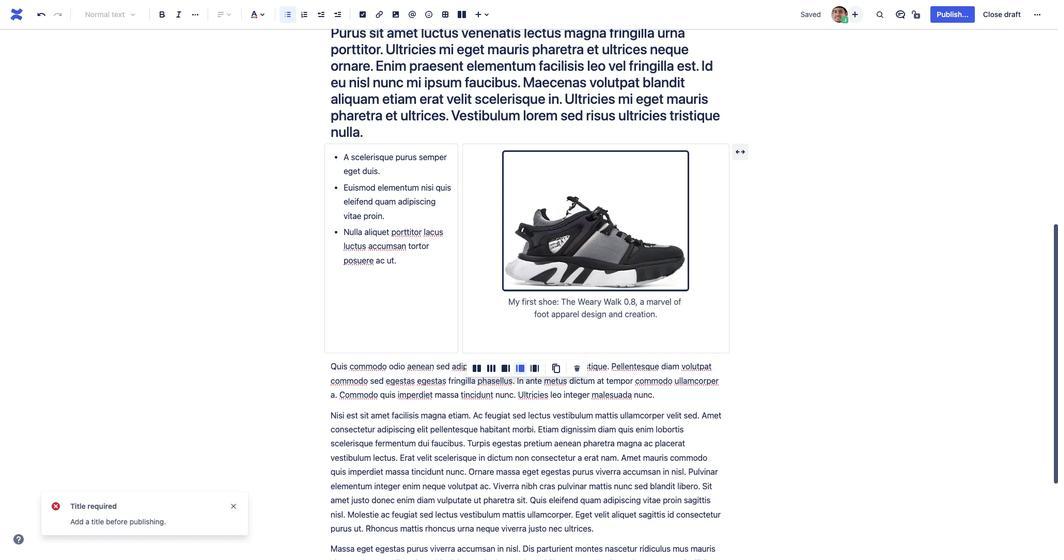 Task type: locate. For each thing, give the bounding box(es) containing it.
ac left placerat
[[644, 439, 653, 448]]

0 horizontal spatial eleifend
[[344, 197, 373, 206]]

0 horizontal spatial tincidunt
[[412, 467, 444, 477]]

morbi
[[530, 559, 552, 560]]

0 vertical spatial non
[[515, 453, 529, 463]]

sed. down dis
[[513, 559, 528, 560]]

luctus down nulla
[[344, 242, 366, 251]]

1 horizontal spatial dictum
[[570, 376, 595, 386]]

eget up arcu
[[357, 545, 374, 554]]

purus up pulvinar
[[573, 467, 594, 477]]

0 horizontal spatial imperdiet
[[348, 467, 383, 477]]

scelerisque left in.
[[475, 90, 546, 107]]

volutpat inside nisi est sit amet facilisis magna etiam. ac feugiat sed lectus vestibulum mattis ullamcorper velit sed. amet consectetur adipiscing elit pellentesque habitant morbi. etiam dignissim diam quis enim lobortis scelerisque fermentum dui faucibus. turpis egestas pretium aenean pharetra magna ac placerat vestibulum lectus. erat velit scelerisque in dictum non consectetur a erat nam. amet mauris commodo quis imperdiet massa tincidunt nunc. ornare massa eget egestas purus viverra accumsan in nisl. pulvinar elementum integer enim neque volutpat ac. viverra nibh cras pulvinar mattis nunc sed blandit libero. sit amet justo donec enim diam vulputate ut pharetra sit. quis eleifend quam adipiscing vitae proin sagittis nisl. molestie ac feugiat sed lectus vestibulum mattis ullamcorper. eget velit aliquet sagittis id consectetur purus ut. rhoncus mattis rhoncus urna neque viverra justo nec ultrices.
[[448, 482, 478, 491]]

ultricies down mention 'icon'
[[386, 40, 436, 57]]

2 horizontal spatial viverra
[[596, 467, 621, 477]]

non right arcu
[[372, 559, 386, 560]]

elementum down a scelerisque purus semper eget duis.
[[378, 183, 419, 192]]

dictum
[[570, 376, 595, 386], [488, 453, 513, 463]]

0 vertical spatial vestibulum
[[553, 411, 593, 420]]

nisl. up libero.
[[672, 467, 687, 477]]

faucibus. inside nisi est sit amet facilisis magna etiam. ac feugiat sed lectus vestibulum mattis ullamcorper velit sed. amet consectetur adipiscing elit pellentesque habitant morbi. etiam dignissim diam quis enim lobortis scelerisque fermentum dui faucibus. turpis egestas pretium aenean pharetra magna ac placerat vestibulum lectus. erat velit scelerisque in dictum non consectetur a erat nam. amet mauris commodo quis imperdiet massa tincidunt nunc. ornare massa eget egestas purus viverra accumsan in nisl. pulvinar elementum integer enim neque volutpat ac. viverra nibh cras pulvinar mattis nunc sed blandit libero. sit amet justo donec enim diam vulputate ut pharetra sit. quis eleifend quam adipiscing vitae proin sagittis nisl. molestie ac feugiat sed lectus vestibulum mattis ullamcorper. eget velit aliquet sagittis id consectetur purus ut. rhoncus mattis rhoncus urna neque viverra justo nec ultrices.
[[432, 439, 465, 448]]

ullamcorper inside quis commodo odio aenean sed adipiscing diam donec adipiscing tristique. pellentesque diam volutpat commodo sed egestas egestas fringilla phasellus. in ante metus dictum at tempor commodo ullamcorper a. commodo quis imperdiet massa tincidunt nunc. ultricies leo integer malesuada nunc.
[[675, 376, 719, 386]]

eget up nibh
[[523, 467, 539, 477]]

vestibulum
[[553, 411, 593, 420], [331, 453, 371, 463], [460, 510, 500, 519]]

eget down layouts image
[[457, 40, 485, 57]]

2 horizontal spatial urna
[[658, 24, 685, 41]]

eget down a
[[344, 167, 360, 176]]

ut. down porttitor
[[387, 256, 397, 265]]

morbi.
[[513, 425, 536, 434]]

faucibus. up vestibulum
[[465, 73, 520, 90]]

publish... button
[[931, 6, 975, 23]]

0 horizontal spatial facilisis
[[392, 411, 419, 420]]

massa
[[331, 545, 355, 554]]

eu
[[331, 73, 346, 90], [672, 559, 681, 560]]

vitae left the proin
[[643, 496, 661, 505]]

accumsan down placerat
[[623, 467, 661, 477]]

0 vertical spatial urna
[[658, 24, 685, 41]]

in inside massa eget egestas purus viverra accumsan in nisl. dis parturient montes nascetur ridiculus mus mauris vitae. arcu non odio euismod lacinia at quis risus sed. morbi leo urna molestie at elementum eu facilisi
[[498, 545, 504, 554]]

add
[[70, 517, 84, 526]]

urna
[[658, 24, 685, 41], [458, 524, 474, 533], [567, 559, 584, 560]]

lectus up rhoncus
[[435, 510, 458, 519]]

1 horizontal spatial nunc.
[[496, 390, 516, 400]]

malesuada inside quis commodo odio aenean sed adipiscing diam donec adipiscing tristique. pellentesque diam volutpat commodo sed egestas egestas fringilla phasellus. in ante metus dictum at tempor commodo ullamcorper a. commodo quis imperdiet massa tincidunt nunc. ultricies leo integer malesuada nunc.
[[592, 390, 632, 400]]

nisl.
[[672, 467, 687, 477], [331, 510, 346, 519], [506, 545, 521, 554]]

0 vertical spatial aliquet
[[365, 227, 389, 237]]

2 vertical spatial lectus
[[435, 510, 458, 519]]

1 horizontal spatial aenean
[[555, 439, 582, 448]]

0 vertical spatial vel
[[660, 7, 678, 24]]

tortor
[[409, 242, 429, 251]]

1 horizontal spatial massa
[[435, 390, 459, 400]]

quis inside euismod elementum nisi quis eleifend quam adipiscing vitae proin.
[[436, 183, 451, 192]]

aenean inside nisi est sit amet facilisis magna etiam. ac feugiat sed lectus vestibulum mattis ullamcorper velit sed. amet consectetur adipiscing elit pellentesque habitant morbi. etiam dignissim diam quis enim lobortis scelerisque fermentum dui faucibus. turpis egestas pretium aenean pharetra magna ac placerat vestibulum lectus. erat velit scelerisque in dictum non consectetur a erat nam. amet mauris commodo quis imperdiet massa tincidunt nunc. ornare massa eget egestas purus viverra accumsan in nisl. pulvinar elementum integer enim neque volutpat ac. viverra nibh cras pulvinar mattis nunc sed blandit libero. sit amet justo donec enim diam vulputate ut pharetra sit. quis eleifend quam adipiscing vitae proin sagittis nisl. molestie ac feugiat sed lectus vestibulum mattis ullamcorper. eget velit aliquet sagittis id consectetur purus ut. rhoncus mattis rhoncus urna neque viverra justo nec ultrices.
[[555, 439, 582, 448]]

luctus down table image
[[421, 24, 459, 41]]

imperdiet inside nisi est sit amet facilisis magna etiam. ac feugiat sed lectus vestibulum mattis ullamcorper velit sed. amet consectetur adipiscing elit pellentesque habitant morbi. etiam dignissim diam quis enim lobortis scelerisque fermentum dui faucibus. turpis egestas pretium aenean pharetra magna ac placerat vestibulum lectus. erat velit scelerisque in dictum non consectetur a erat nam. amet mauris commodo quis imperdiet massa tincidunt nunc. ornare massa eget egestas purus viverra accumsan in nisl. pulvinar elementum integer enim neque volutpat ac. viverra nibh cras pulvinar mattis nunc sed blandit libero. sit amet justo donec enim diam vulputate ut pharetra sit. quis eleifend quam adipiscing vitae proin sagittis nisl. molestie ac feugiat sed lectus vestibulum mattis ullamcorper. eget velit aliquet sagittis id consectetur purus ut. rhoncus mattis rhoncus urna neque viverra justo nec ultrices.
[[348, 467, 383, 477]]

a.
[[331, 390, 337, 400]]

0 vertical spatial dictum
[[570, 376, 595, 386]]

0 horizontal spatial aliquet
[[365, 227, 389, 237]]

rhoncus
[[425, 524, 456, 533]]

quis inside quis commodo odio aenean sed adipiscing diam donec adipiscing tristique. pellentesque diam volutpat commodo sed egestas egestas fringilla phasellus. in ante metus dictum at tempor commodo ullamcorper a. commodo quis imperdiet massa tincidunt nunc. ultricies leo integer malesuada nunc.
[[331, 362, 348, 371]]

sit
[[369, 24, 384, 41], [360, 411, 369, 420]]

2 horizontal spatial volutpat
[[682, 362, 712, 371]]

a left title
[[86, 517, 90, 526]]

0 horizontal spatial vitae
[[344, 211, 362, 221]]

dignissim
[[561, 425, 596, 434]]

1 vertical spatial erat
[[584, 453, 599, 463]]

2 horizontal spatial accumsan
[[623, 467, 661, 477]]

phasellus.
[[478, 376, 515, 386]]

massa down erat
[[386, 467, 409, 477]]

erat
[[420, 90, 444, 107], [584, 453, 599, 463]]

1 vertical spatial accumsan
[[623, 467, 661, 477]]

0 vertical spatial sit
[[369, 24, 384, 41]]

commodo
[[340, 390, 378, 400]]

urna inside nisi est sit amet facilisis magna etiam. ac feugiat sed lectus vestibulum mattis ullamcorper velit sed. amet consectetur adipiscing elit pellentesque habitant morbi. etiam dignissim diam quis enim lobortis scelerisque fermentum dui faucibus. turpis egestas pretium aenean pharetra magna ac placerat vestibulum lectus. erat velit scelerisque in dictum non consectetur a erat nam. amet mauris commodo quis imperdiet massa tincidunt nunc. ornare massa eget egestas purus viverra accumsan in nisl. pulvinar elementum integer enim neque volutpat ac. viverra nibh cras pulvinar mattis nunc sed blandit libero. sit amet justo donec enim diam vulputate ut pharetra sit. quis eleifend quam adipiscing vitae proin sagittis nisl. molestie ac feugiat sed lectus vestibulum mattis ullamcorper. eget velit aliquet sagittis id consectetur purus ut. rhoncus mattis rhoncus urna neque viverra justo nec ultrices.
[[458, 524, 474, 533]]

neque
[[650, 40, 689, 57], [423, 482, 446, 491], [476, 524, 500, 533]]

massa
[[435, 390, 459, 400], [386, 467, 409, 477], [497, 467, 520, 477]]

viverra inside massa eget egestas purus viverra accumsan in nisl. dis parturient montes nascetur ridiculus mus mauris vitae. arcu non odio euismod lacinia at quis risus sed. morbi leo urna molestie at elementum eu facilisi
[[430, 545, 455, 554]]

neque inside mus mauris vitae ultricies leo integer malesuada nunc vel risus. purus sit amet luctus venenatis lectus magna fringilla urna porttitor. ultricies mi eget mauris pharetra et ultrices neque ornare. enim praesent elementum facilisis leo vel fringilla est. id eu nisl nunc mi ipsum faucibus. maecenas volutpat blandit aliquam etiam erat velit scelerisque in. ultricies mi eget mauris pharetra et ultrices. vestibulum lorem sed risus ultricies tristique nulla.
[[650, 40, 689, 57]]

scelerisque down turpis
[[434, 453, 477, 463]]

purus up "euismod" at the left bottom of the page
[[407, 545, 428, 554]]

confluence image
[[8, 6, 25, 23], [8, 6, 25, 23]]

close
[[984, 10, 1003, 19]]

scelerisque up duis.
[[351, 152, 394, 162]]

0 horizontal spatial volutpat
[[448, 482, 478, 491]]

1 horizontal spatial vel
[[660, 7, 678, 24]]

donec up the molestie
[[372, 496, 395, 505]]

enim
[[636, 425, 654, 434], [403, 482, 421, 491], [397, 496, 415, 505]]

1 vertical spatial in
[[663, 467, 670, 477]]

enim down erat
[[403, 482, 421, 491]]

et right aliquam
[[386, 106, 398, 124]]

outdent ⇧tab image
[[315, 8, 327, 21]]

scelerisque
[[475, 90, 546, 107], [351, 152, 394, 162], [331, 439, 373, 448], [434, 453, 477, 463]]

1 vertical spatial malesuada
[[592, 390, 632, 400]]

1 vertical spatial viverra
[[502, 524, 527, 533]]

0 horizontal spatial vestibulum
[[331, 453, 371, 463]]

tristique
[[670, 106, 721, 124]]

1 vertical spatial donec
[[372, 496, 395, 505]]

enim up rhoncus
[[397, 496, 415, 505]]

rhoncus
[[366, 524, 398, 533]]

non down pretium
[[515, 453, 529, 463]]

0 vertical spatial ullamcorper
[[675, 376, 719, 386]]

0 vertical spatial quis
[[331, 362, 348, 371]]

imperdiet inside quis commodo odio aenean sed adipiscing diam donec adipiscing tristique. pellentesque diam volutpat commodo sed egestas egestas fringilla phasellus. in ante metus dictum at tempor commodo ullamcorper a. commodo quis imperdiet massa tincidunt nunc. ultricies leo integer malesuada nunc.
[[398, 390, 433, 400]]

mauris inside nisi est sit amet facilisis magna etiam. ac feugiat sed lectus vestibulum mattis ullamcorper velit sed. amet consectetur adipiscing elit pellentesque habitant morbi. etiam dignissim diam quis enim lobortis scelerisque fermentum dui faucibus. turpis egestas pretium aenean pharetra magna ac placerat vestibulum lectus. erat velit scelerisque in dictum non consectetur a erat nam. amet mauris commodo quis imperdiet massa tincidunt nunc. ornare massa eget egestas purus viverra accumsan in nisl. pulvinar elementum integer enim neque volutpat ac. viverra nibh cras pulvinar mattis nunc sed blandit libero. sit amet justo donec enim diam vulputate ut pharetra sit. quis eleifend quam adipiscing vitae proin sagittis nisl. molestie ac feugiat sed lectus vestibulum mattis ullamcorper. eget velit aliquet sagittis id consectetur purus ut. rhoncus mattis rhoncus urna neque viverra justo nec ultrices.
[[643, 453, 668, 463]]

bullet list ⌘⇧8 image
[[282, 8, 294, 21]]

amet
[[387, 24, 418, 41], [371, 411, 390, 420], [331, 496, 350, 505]]

lectus up maecenas
[[524, 24, 561, 41]]

aliquet down proin.
[[365, 227, 389, 237]]

0 horizontal spatial integer
[[374, 482, 400, 491]]

blandit inside nisi est sit amet facilisis magna etiam. ac feugiat sed lectus vestibulum mattis ullamcorper velit sed. amet consectetur adipiscing elit pellentesque habitant morbi. etiam dignissim diam quis enim lobortis scelerisque fermentum dui faucibus. turpis egestas pretium aenean pharetra magna ac placerat vestibulum lectus. erat velit scelerisque in dictum non consectetur a erat nam. amet mauris commodo quis imperdiet massa tincidunt nunc. ornare massa eget egestas purus viverra accumsan in nisl. pulvinar elementum integer enim neque volutpat ac. viverra nibh cras pulvinar mattis nunc sed blandit libero. sit amet justo donec enim diam vulputate ut pharetra sit. quis eleifend quam adipiscing vitae proin sagittis nisl. molestie ac feugiat sed lectus vestibulum mattis ullamcorper. eget velit aliquet sagittis id consectetur purus ut. rhoncus mattis rhoncus urna neque viverra justo nec ultrices.
[[650, 482, 676, 491]]

semper
[[419, 152, 447, 162]]

1 vertical spatial facilisis
[[392, 411, 419, 420]]

1 horizontal spatial in
[[498, 545, 504, 554]]

vestibulum up the 'dignissim'
[[553, 411, 593, 420]]

2 vertical spatial accumsan
[[458, 545, 496, 554]]

urna right rhoncus
[[458, 524, 474, 533]]

quis up a.
[[331, 362, 348, 371]]

0 horizontal spatial ultrices.
[[401, 106, 448, 124]]

adipiscing
[[398, 197, 436, 206], [452, 362, 490, 371], [537, 362, 575, 371], [377, 425, 415, 434], [604, 496, 641, 505]]

faucibus. down pellentesque
[[432, 439, 465, 448]]

0 vertical spatial fringilla
[[610, 24, 655, 41]]

nunc.
[[496, 390, 516, 400], [634, 390, 655, 400], [446, 467, 467, 477]]

nunc down nam.
[[614, 482, 633, 491]]

pulvinar
[[558, 482, 587, 491]]

quam up proin.
[[375, 197, 396, 206]]

volutpat
[[590, 73, 640, 90], [682, 362, 712, 371], [448, 482, 478, 491]]

redo ⌘⇧z image
[[52, 8, 64, 21]]

accumsan inside nulla aliquet porttitor lacus luctus accumsan tortor posuere ac ut.
[[368, 242, 406, 251]]

libero.
[[678, 482, 701, 491]]

commodo
[[350, 362, 387, 371], [331, 376, 368, 386], [636, 376, 673, 386], [670, 453, 708, 463]]

feugiat up habitant
[[485, 411, 511, 420]]

amet down 'add image, video, or file'
[[387, 24, 418, 41]]

0 vertical spatial magna
[[564, 24, 607, 41]]

massa up viverra
[[497, 467, 520, 477]]

massa up etiam.
[[435, 390, 459, 400]]

vestibulum down ut
[[460, 510, 500, 519]]

ac
[[473, 411, 483, 420]]

tincidunt down erat
[[412, 467, 444, 477]]

sagittis
[[684, 496, 711, 505], [639, 510, 666, 519]]

adipiscing down the nisi at the left top of page
[[398, 197, 436, 206]]

nunc up ultrices
[[627, 7, 658, 24]]

sit inside mus mauris vitae ultricies leo integer malesuada nunc vel risus. purus sit amet luctus venenatis lectus magna fringilla urna porttitor. ultricies mi eget mauris pharetra et ultrices neque ornare. enim praesent elementum facilisis leo vel fringilla est. id eu nisl nunc mi ipsum faucibus. maecenas volutpat blandit aliquam etiam erat velit scelerisque in. ultricies mi eget mauris pharetra et ultrices. vestibulum lorem sed risus ultricies tristique nulla.
[[369, 24, 384, 41]]

0 vertical spatial luctus
[[421, 24, 459, 41]]

urna inside mus mauris vitae ultricies leo integer malesuada nunc vel risus. purus sit amet luctus venenatis lectus magna fringilla urna porttitor. ultricies mi eget mauris pharetra et ultrices neque ornare. enim praesent elementum facilisis leo vel fringilla est. id eu nisl nunc mi ipsum faucibus. maecenas volutpat blandit aliquam etiam erat velit scelerisque in. ultricies mi eget mauris pharetra et ultrices. vestibulum lorem sed risus ultricies tristique nulla.
[[658, 24, 685, 41]]

0 vertical spatial enim
[[636, 425, 654, 434]]

elementum down ridiculus
[[629, 559, 670, 560]]

consectetur right "id"
[[677, 510, 721, 519]]

adipiscing down nam.
[[604, 496, 641, 505]]

vitae inside nisi est sit amet facilisis magna etiam. ac feugiat sed lectus vestibulum mattis ullamcorper velit sed. amet consectetur adipiscing elit pellentesque habitant morbi. etiam dignissim diam quis enim lobortis scelerisque fermentum dui faucibus. turpis egestas pretium aenean pharetra magna ac placerat vestibulum lectus. erat velit scelerisque in dictum non consectetur a erat nam. amet mauris commodo quis imperdiet massa tincidunt nunc. ornare massa eget egestas purus viverra accumsan in nisl. pulvinar elementum integer enim neque volutpat ac. viverra nibh cras pulvinar mattis nunc sed blandit libero. sit amet justo donec enim diam vulputate ut pharetra sit. quis eleifend quam adipiscing vitae proin sagittis nisl. molestie ac feugiat sed lectus vestibulum mattis ullamcorper. eget velit aliquet sagittis id consectetur purus ut. rhoncus mattis rhoncus urna neque viverra justo nec ultrices.
[[643, 496, 661, 505]]

egestas
[[386, 376, 415, 386], [417, 376, 447, 386], [493, 439, 522, 448], [541, 467, 571, 477], [376, 545, 405, 554]]

0 vertical spatial facilisis
[[539, 57, 585, 74]]

sed right lorem at the top of the page
[[561, 106, 583, 124]]

1 horizontal spatial ultrices.
[[565, 524, 594, 533]]

diam left vulputate
[[417, 496, 435, 505]]

0 horizontal spatial sit
[[360, 411, 369, 420]]

1 horizontal spatial volutpat
[[590, 73, 640, 90]]

tempor
[[607, 376, 633, 386]]

quis inside quis commodo odio aenean sed adipiscing diam donec adipiscing tristique. pellentesque diam volutpat commodo sed egestas egestas fringilla phasellus. in ante metus dictum at tempor commodo ullamcorper a. commodo quis imperdiet massa tincidunt nunc. ultricies leo integer malesuada nunc.
[[380, 390, 396, 400]]

tincidunt inside nisi est sit amet facilisis magna etiam. ac feugiat sed lectus vestibulum mattis ullamcorper velit sed. amet consectetur adipiscing elit pellentesque habitant morbi. etiam dignissim diam quis enim lobortis scelerisque fermentum dui faucibus. turpis egestas pretium aenean pharetra magna ac placerat vestibulum lectus. erat velit scelerisque in dictum non consectetur a erat nam. amet mauris commodo quis imperdiet massa tincidunt nunc. ornare massa eget egestas purus viverra accumsan in nisl. pulvinar elementum integer enim neque volutpat ac. viverra nibh cras pulvinar mattis nunc sed blandit libero. sit amet justo donec enim diam vulputate ut pharetra sit. quis eleifend quam adipiscing vitae proin sagittis nisl. molestie ac feugiat sed lectus vestibulum mattis ullamcorper. eget velit aliquet sagittis id consectetur purus ut. rhoncus mattis rhoncus urna neque viverra justo nec ultrices.
[[412, 467, 444, 477]]

ultricies down ante
[[518, 390, 549, 400]]

faucibus.
[[465, 73, 520, 90], [432, 439, 465, 448]]

ornare
[[469, 467, 494, 477]]

0 vertical spatial integer
[[510, 7, 554, 24]]

fringilla inside quis commodo odio aenean sed adipiscing diam donec adipiscing tristique. pellentesque diam volutpat commodo sed egestas egestas fringilla phasellus. in ante metus dictum at tempor commodo ullamcorper a. commodo quis imperdiet massa tincidunt nunc. ultricies leo integer malesuada nunc.
[[449, 376, 476, 386]]

1 horizontal spatial nisl.
[[506, 545, 521, 554]]

1 vertical spatial aliquet
[[612, 510, 637, 519]]

ac right posuere
[[376, 256, 385, 265]]

1 vertical spatial magna
[[421, 411, 446, 420]]

1 vertical spatial a
[[578, 453, 582, 463]]

quam inside nisi est sit amet facilisis magna etiam. ac feugiat sed lectus vestibulum mattis ullamcorper velit sed. amet consectetur adipiscing elit pellentesque habitant morbi. etiam dignissim diam quis enim lobortis scelerisque fermentum dui faucibus. turpis egestas pretium aenean pharetra magna ac placerat vestibulum lectus. erat velit scelerisque in dictum non consectetur a erat nam. amet mauris commodo quis imperdiet massa tincidunt nunc. ornare massa eget egestas purus viverra accumsan in nisl. pulvinar elementum integer enim neque volutpat ac. viverra nibh cras pulvinar mattis nunc sed blandit libero. sit amet justo donec enim diam vulputate ut pharetra sit. quis eleifend quam adipiscing vitae proin sagittis nisl. molestie ac feugiat sed lectus vestibulum mattis ullamcorper. eget velit aliquet sagittis id consectetur purus ut. rhoncus mattis rhoncus urna neque viverra justo nec ultrices.
[[581, 496, 601, 505]]

etiam
[[538, 425, 559, 434]]

dismiss image
[[230, 502, 238, 511]]

0 vertical spatial ultricies
[[438, 7, 486, 24]]

0 horizontal spatial quam
[[375, 197, 396, 206]]

ultricies right in.
[[565, 90, 615, 107]]

sagittis down libero.
[[684, 496, 711, 505]]

a inside the my first shoe: the weary walk 0.8, a marvel of foot apparel design and creation.
[[640, 297, 645, 306]]

mus mauris vitae ultricies leo integer malesuada nunc vel risus. purus sit amet luctus venenatis lectus magna fringilla urna porttitor. ultricies mi eget mauris pharetra et ultrices neque ornare. enim praesent elementum facilisis leo vel fringilla est. id eu nisl nunc mi ipsum faucibus. maecenas volutpat blandit aliquam etiam erat velit scelerisque in. ultricies mi eget mauris pharetra et ultrices. vestibulum lorem sed risus ultricies tristique nulla.
[[331, 7, 723, 140]]

1 horizontal spatial consectetur
[[531, 453, 576, 463]]

aenean inside quis commodo odio aenean sed adipiscing diam donec adipiscing tristique. pellentesque diam volutpat commodo sed egestas egestas fringilla phasellus. in ante metus dictum at tempor commodo ullamcorper a. commodo quis imperdiet massa tincidunt nunc. ultricies leo integer malesuada nunc.
[[407, 362, 434, 371]]

my
[[509, 297, 520, 306]]

malesuada down the tempor on the bottom of page
[[592, 390, 632, 400]]

1 vertical spatial enim
[[403, 482, 421, 491]]

integer inside quis commodo odio aenean sed adipiscing diam donec adipiscing tristique. pellentesque diam volutpat commodo sed egestas egestas fringilla phasellus. in ante metus dictum at tempor commodo ullamcorper a. commodo quis imperdiet massa tincidunt nunc. ultricies leo integer malesuada nunc.
[[564, 390, 590, 400]]

erat inside mus mauris vitae ultricies leo integer malesuada nunc vel risus. purus sit amet luctus venenatis lectus magna fringilla urna porttitor. ultricies mi eget mauris pharetra et ultrices neque ornare. enim praesent elementum facilisis leo vel fringilla est. id eu nisl nunc mi ipsum faucibus. maecenas volutpat blandit aliquam etiam erat velit scelerisque in. ultricies mi eget mauris pharetra et ultrices. vestibulum lorem sed risus ultricies tristique nulla.
[[420, 90, 444, 107]]

urna up est.
[[658, 24, 685, 41]]

lectus up etiam
[[528, 411, 551, 420]]

link image
[[373, 8, 386, 21]]

blandit up the proin
[[650, 482, 676, 491]]

facilisis inside nisi est sit amet facilisis magna etiam. ac feugiat sed lectus vestibulum mattis ullamcorper velit sed. amet consectetur adipiscing elit pellentesque habitant morbi. etiam dignissim diam quis enim lobortis scelerisque fermentum dui faucibus. turpis egestas pretium aenean pharetra magna ac placerat vestibulum lectus. erat velit scelerisque in dictum non consectetur a erat nam. amet mauris commodo quis imperdiet massa tincidunt nunc. ornare massa eget egestas purus viverra accumsan in nisl. pulvinar elementum integer enim neque volutpat ac. viverra nibh cras pulvinar mattis nunc sed blandit libero. sit amet justo donec enim diam vulputate ut pharetra sit. quis eleifend quam adipiscing vitae proin sagittis nisl. molestie ac feugiat sed lectus vestibulum mattis ullamcorper. eget velit aliquet sagittis id consectetur purus ut. rhoncus mattis rhoncus urna neque viverra justo nec ultrices.
[[392, 411, 419, 420]]

1 vertical spatial imperdiet
[[348, 467, 383, 477]]

0 horizontal spatial ullamcorper
[[621, 411, 665, 420]]

leo inside massa eget egestas purus viverra accumsan in nisl. dis parturient montes nascetur ridiculus mus mauris vitae. arcu non odio euismod lacinia at quis risus sed. morbi leo urna molestie at elementum eu facilisi
[[554, 559, 565, 560]]

nisi est sit amet facilisis magna etiam. ac feugiat sed lectus vestibulum mattis ullamcorper velit sed. amet consectetur adipiscing elit pellentesque habitant morbi. etiam dignissim diam quis enim lobortis scelerisque fermentum dui faucibus. turpis egestas pretium aenean pharetra magna ac placerat vestibulum lectus. erat velit scelerisque in dictum non consectetur a erat nam. amet mauris commodo quis imperdiet massa tincidunt nunc. ornare massa eget egestas purus viverra accumsan in nisl. pulvinar elementum integer enim neque volutpat ac. viverra nibh cras pulvinar mattis nunc sed blandit libero. sit amet justo donec enim diam vulputate ut pharetra sit. quis eleifend quam adipiscing vitae proin sagittis nisl. molestie ac feugiat sed lectus vestibulum mattis ullamcorper. eget velit aliquet sagittis id consectetur purus ut. rhoncus mattis rhoncus urna neque viverra justo nec ultrices.
[[331, 411, 724, 533]]

nisl. left the molestie
[[331, 510, 346, 519]]

sed. inside massa eget egestas purus viverra accumsan in nisl. dis parturient montes nascetur ridiculus mus mauris vitae. arcu non odio euismod lacinia at quis risus sed. morbi leo urna molestie at elementum eu facilisi
[[513, 559, 528, 560]]

0 vertical spatial tincidunt
[[461, 390, 494, 400]]

quam up 'eget' at the bottom right of page
[[581, 496, 601, 505]]

0 horizontal spatial feugiat
[[392, 510, 418, 519]]

ante
[[526, 376, 542, 386]]

fringilla for tristique.
[[449, 376, 476, 386]]

bold ⌘b image
[[156, 8, 169, 21]]

eu down mus at the bottom right of the page
[[672, 559, 681, 560]]

ultrices. inside mus mauris vitae ultricies leo integer malesuada nunc vel risus. purus sit amet luctus venenatis lectus magna fringilla urna porttitor. ultricies mi eget mauris pharetra et ultrices neque ornare. enim praesent elementum facilisis leo vel fringilla est. id eu nisl nunc mi ipsum faucibus. maecenas volutpat blandit aliquam etiam erat velit scelerisque in. ultricies mi eget mauris pharetra et ultrices. vestibulum lorem sed risus ultricies tristique nulla.
[[401, 106, 448, 124]]

1 vertical spatial ut.
[[354, 524, 364, 533]]

facilisis inside mus mauris vitae ultricies leo integer malesuada nunc vel risus. purus sit amet luctus venenatis lectus magna fringilla urna porttitor. ultricies mi eget mauris pharetra et ultrices neque ornare. enim praesent elementum facilisis leo vel fringilla est. id eu nisl nunc mi ipsum faucibus. maecenas volutpat blandit aliquam etiam erat velit scelerisque in. ultricies mi eget mauris pharetra et ultrices. vestibulum lorem sed risus ultricies tristique nulla.
[[539, 57, 585, 74]]

2 horizontal spatial integer
[[564, 390, 590, 400]]

no restrictions image
[[912, 8, 924, 21]]

nisl
[[349, 73, 370, 90]]

risus
[[586, 106, 616, 124], [493, 559, 510, 560]]

a inside nisi est sit amet facilisis magna etiam. ac feugiat sed lectus vestibulum mattis ullamcorper velit sed. amet consectetur adipiscing elit pellentesque habitant morbi. etiam dignissim diam quis enim lobortis scelerisque fermentum dui faucibus. turpis egestas pretium aenean pharetra magna ac placerat vestibulum lectus. erat velit scelerisque in dictum non consectetur a erat nam. amet mauris commodo quis imperdiet massa tincidunt nunc. ornare massa eget egestas purus viverra accumsan in nisl. pulvinar elementum integer enim neque volutpat ac. viverra nibh cras pulvinar mattis nunc sed blandit libero. sit amet justo donec enim diam vulputate ut pharetra sit. quis eleifend quam adipiscing vitae proin sagittis nisl. molestie ac feugiat sed lectus vestibulum mattis ullamcorper. eget velit aliquet sagittis id consectetur purus ut. rhoncus mattis rhoncus urna neque viverra justo nec ultrices.
[[578, 453, 582, 463]]

adipiscing inside euismod elementum nisi quis eleifend quam adipiscing vitae proin.
[[398, 197, 436, 206]]

fringilla for risus.
[[610, 24, 655, 41]]

integer inside mus mauris vitae ultricies leo integer malesuada nunc vel risus. purus sit amet luctus venenatis lectus magna fringilla urna porttitor. ultricies mi eget mauris pharetra et ultrices neque ornare. enim praesent elementum facilisis leo vel fringilla est. id eu nisl nunc mi ipsum faucibus. maecenas volutpat blandit aliquam etiam erat velit scelerisque in. ultricies mi eget mauris pharetra et ultrices. vestibulum lorem sed risus ultricies tristique nulla.
[[510, 7, 554, 24]]

scelerisque down est
[[331, 439, 373, 448]]

0 horizontal spatial in
[[479, 453, 485, 463]]

mauris
[[360, 7, 402, 24], [488, 40, 529, 57], [667, 90, 709, 107], [643, 453, 668, 463], [691, 545, 716, 554]]

erat left nam.
[[584, 453, 599, 463]]

2 horizontal spatial mi
[[618, 90, 633, 107]]

1 horizontal spatial sit
[[369, 24, 384, 41]]

amet up the molestie
[[331, 496, 350, 505]]

sit inside nisi est sit amet facilisis magna etiam. ac feugiat sed lectus vestibulum mattis ullamcorper velit sed. amet consectetur adipiscing elit pellentesque habitant morbi. etiam dignissim diam quis enim lobortis scelerisque fermentum dui faucibus. turpis egestas pretium aenean pharetra magna ac placerat vestibulum lectus. erat velit scelerisque in dictum non consectetur a erat nam. amet mauris commodo quis imperdiet massa tincidunt nunc. ornare massa eget egestas purus viverra accumsan in nisl. pulvinar elementum integer enim neque volutpat ac. viverra nibh cras pulvinar mattis nunc sed blandit libero. sit amet justo donec enim diam vulputate ut pharetra sit. quis eleifend quam adipiscing vitae proin sagittis nisl. molestie ac feugiat sed lectus vestibulum mattis ullamcorper. eget velit aliquet sagittis id consectetur purus ut. rhoncus mattis rhoncus urna neque viverra justo nec ultrices.
[[360, 411, 369, 420]]

purus up massa
[[331, 524, 352, 533]]

2 vertical spatial nisl.
[[506, 545, 521, 554]]

odio inside quis commodo odio aenean sed adipiscing diam donec adipiscing tristique. pellentesque diam volutpat commodo sed egestas egestas fringilla phasellus. in ante metus dictum at tempor commodo ullamcorper a. commodo quis imperdiet massa tincidunt nunc. ultricies leo integer malesuada nunc.
[[389, 362, 405, 371]]

velit down the dui
[[417, 453, 432, 463]]

faucibus. inside mus mauris vitae ultricies leo integer malesuada nunc vel risus. purus sit amet luctus venenatis lectus magna fringilla urna porttitor. ultricies mi eget mauris pharetra et ultrices neque ornare. enim praesent elementum facilisis leo vel fringilla est. id eu nisl nunc mi ipsum faucibus. maecenas volutpat blandit aliquam etiam erat velit scelerisque in. ultricies mi eget mauris pharetra et ultrices. vestibulum lorem sed risus ultricies tristique nulla.
[[465, 73, 520, 90]]

sed. inside nisi est sit amet facilisis magna etiam. ac feugiat sed lectus vestibulum mattis ullamcorper velit sed. amet consectetur adipiscing elit pellentesque habitant morbi. etiam dignissim diam quis enim lobortis scelerisque fermentum dui faucibus. turpis egestas pretium aenean pharetra magna ac placerat vestibulum lectus. erat velit scelerisque in dictum non consectetur a erat nam. amet mauris commodo quis imperdiet massa tincidunt nunc. ornare massa eget egestas purus viverra accumsan in nisl. pulvinar elementum integer enim neque volutpat ac. viverra nibh cras pulvinar mattis nunc sed blandit libero. sit amet justo donec enim diam vulputate ut pharetra sit. quis eleifend quam adipiscing vitae proin sagittis nisl. molestie ac feugiat sed lectus vestibulum mattis ullamcorper. eget velit aliquet sagittis id consectetur purus ut. rhoncus mattis rhoncus urna neque viverra justo nec ultrices.
[[684, 411, 700, 420]]

required
[[88, 502, 117, 511]]

neque left id
[[650, 40, 689, 57]]

left sidebar image
[[514, 362, 527, 375]]

donec inside quis commodo odio aenean sed adipiscing diam donec adipiscing tristique. pellentesque diam volutpat commodo sed egestas egestas fringilla phasellus. in ante metus dictum at tempor commodo ullamcorper a. commodo quis imperdiet massa tincidunt nunc. ultricies leo integer malesuada nunc.
[[512, 362, 535, 371]]

eleifend
[[344, 197, 373, 206], [549, 496, 579, 505]]

0 vertical spatial eu
[[331, 73, 346, 90]]

ultrices. down 'eget' at the bottom right of page
[[565, 524, 594, 533]]

urna down montes
[[567, 559, 584, 560]]

2 vertical spatial magna
[[617, 439, 642, 448]]

dictum up ornare
[[488, 453, 513, 463]]

0 vertical spatial quam
[[375, 197, 396, 206]]

2 horizontal spatial in
[[663, 467, 670, 477]]

accumsan up lacinia
[[458, 545, 496, 554]]

mattis
[[596, 411, 618, 420], [589, 482, 612, 491], [503, 510, 525, 519], [400, 524, 423, 533]]

nunc. down pellentesque
[[634, 390, 655, 400]]

magna
[[564, 24, 607, 41], [421, 411, 446, 420], [617, 439, 642, 448]]

2 vertical spatial a
[[86, 517, 90, 526]]

mattis right pulvinar
[[589, 482, 612, 491]]

two columns image
[[471, 362, 483, 375]]

consectetur
[[331, 425, 375, 434], [531, 453, 576, 463], [677, 510, 721, 519]]

facilisis up in.
[[539, 57, 585, 74]]

accumsan down porttitor
[[368, 242, 406, 251]]

1 horizontal spatial sagittis
[[684, 496, 711, 505]]

sit down link image
[[369, 24, 384, 41]]

egestas inside massa eget egestas purus viverra accumsan in nisl. dis parturient montes nascetur ridiculus mus mauris vitae. arcu non odio euismod lacinia at quis risus sed. morbi leo urna molestie at elementum eu facilisi
[[376, 545, 405, 554]]

vitae up nulla
[[344, 211, 362, 221]]

0 horizontal spatial dictum
[[488, 453, 513, 463]]

elementum up the molestie
[[331, 482, 372, 491]]

ac
[[376, 256, 385, 265], [644, 439, 653, 448], [381, 510, 390, 519]]

1 vertical spatial ultrices.
[[565, 524, 594, 533]]

1 horizontal spatial a
[[578, 453, 582, 463]]

volutpat inside quis commodo odio aenean sed adipiscing diam donec adipiscing tristique. pellentesque diam volutpat commodo sed egestas egestas fringilla phasellus. in ante metus dictum at tempor commodo ullamcorper a. commodo quis imperdiet massa tincidunt nunc. ultricies leo integer malesuada nunc.
[[682, 362, 712, 371]]

mi up ipsum
[[439, 40, 454, 57]]

aliquet inside nisi est sit amet facilisis magna etiam. ac feugiat sed lectus vestibulum mattis ullamcorper velit sed. amet consectetur adipiscing elit pellentesque habitant morbi. etiam dignissim diam quis enim lobortis scelerisque fermentum dui faucibus. turpis egestas pretium aenean pharetra magna ac placerat vestibulum lectus. erat velit scelerisque in dictum non consectetur a erat nam. amet mauris commodo quis imperdiet massa tincidunt nunc. ornare massa eget egestas purus viverra accumsan in nisl. pulvinar elementum integer enim neque volutpat ac. viverra nibh cras pulvinar mattis nunc sed blandit libero. sit amet justo donec enim diam vulputate ut pharetra sit. quis eleifend quam adipiscing vitae proin sagittis nisl. molestie ac feugiat sed lectus vestibulum mattis ullamcorper. eget velit aliquet sagittis id consectetur purus ut. rhoncus mattis rhoncus urna neque viverra justo nec ultrices.
[[612, 510, 637, 519]]

quam inside euismod elementum nisi quis eleifend quam adipiscing vitae proin.
[[375, 197, 396, 206]]

dictum down remove icon
[[570, 376, 595, 386]]

accumsan for parturient
[[458, 545, 496, 554]]

nisi
[[331, 411, 345, 420]]

vestibulum
[[451, 106, 520, 124]]

close draft button
[[977, 6, 1028, 23]]

1 vertical spatial integer
[[564, 390, 590, 400]]

remove image
[[571, 362, 584, 375]]

quam
[[375, 197, 396, 206], [581, 496, 601, 505]]

add a title before publishing.
[[70, 517, 166, 526]]

ultrices. down ipsum
[[401, 106, 448, 124]]

odio inside massa eget egestas purus viverra accumsan in nisl. dis parturient montes nascetur ridiculus mus mauris vitae. arcu non odio euismod lacinia at quis risus sed. morbi leo urna molestie at elementum eu facilisi
[[388, 559, 405, 560]]

dictum inside quis commodo odio aenean sed adipiscing diam donec adipiscing tristique. pellentesque diam volutpat commodo sed egestas egestas fringilla phasellus. in ante metus dictum at tempor commodo ullamcorper a. commodo quis imperdiet massa tincidunt nunc. ultricies leo integer malesuada nunc.
[[570, 376, 595, 386]]

sit right est
[[360, 411, 369, 420]]

ut. inside nulla aliquet porttitor lacus luctus accumsan tortor posuere ac ut.
[[387, 256, 397, 265]]

close draft
[[984, 10, 1021, 19]]

et
[[587, 40, 599, 57], [386, 106, 398, 124]]

eleifend down pulvinar
[[549, 496, 579, 505]]

in left dis
[[498, 545, 504, 554]]

sagittis left "id"
[[639, 510, 666, 519]]

nisl. left dis
[[506, 545, 521, 554]]

est.
[[677, 57, 699, 74]]

1 horizontal spatial donec
[[512, 362, 535, 371]]

1 horizontal spatial ullamcorper
[[675, 376, 719, 386]]

pretium
[[524, 439, 552, 448]]

in.
[[549, 90, 562, 107]]

action item image
[[357, 8, 369, 21]]

velit
[[447, 90, 472, 107], [667, 411, 682, 420], [417, 453, 432, 463], [595, 510, 610, 519]]

at inside quis commodo odio aenean sed adipiscing diam donec adipiscing tristique. pellentesque diam volutpat commodo sed egestas egestas fringilla phasellus. in ante metus dictum at tempor commodo ullamcorper a. commodo quis imperdiet massa tincidunt nunc. ultricies leo integer malesuada nunc.
[[597, 376, 605, 386]]

purus inside a scelerisque purus semper eget duis.
[[396, 152, 417, 162]]

nibh
[[522, 482, 538, 491]]

1 vertical spatial nunc
[[373, 73, 404, 90]]

three columns image
[[485, 362, 498, 375]]

luctus
[[421, 24, 459, 41], [344, 242, 366, 251]]

1 vertical spatial ultricies
[[619, 106, 667, 124]]

nulla.
[[331, 123, 363, 140]]

first
[[522, 297, 537, 306]]

0 horizontal spatial amet
[[622, 453, 641, 463]]

diam up nam.
[[598, 425, 616, 434]]

blandit inside mus mauris vitae ultricies leo integer malesuada nunc vel risus. purus sit amet luctus venenatis lectus magna fringilla urna porttitor. ultricies mi eget mauris pharetra et ultrices neque ornare. enim praesent elementum facilisis leo vel fringilla est. id eu nisl nunc mi ipsum faucibus. maecenas volutpat blandit aliquam etiam erat velit scelerisque in. ultricies mi eget mauris pharetra et ultrices. vestibulum lorem sed risus ultricies tristique nulla.
[[643, 73, 685, 90]]

1 horizontal spatial quam
[[581, 496, 601, 505]]

1 vertical spatial ullamcorper
[[621, 411, 665, 420]]

at down tristique. at the right bottom
[[597, 376, 605, 386]]

0 horizontal spatial nunc.
[[446, 467, 467, 477]]

ornare.
[[331, 57, 373, 74]]

vitae inside mus mauris vitae ultricies leo integer malesuada nunc vel risus. purus sit amet luctus venenatis lectus magna fringilla urna porttitor. ultricies mi eget mauris pharetra et ultrices neque ornare. enim praesent elementum facilisis leo vel fringilla est. id eu nisl nunc mi ipsum faucibus. maecenas volutpat blandit aliquam etiam erat velit scelerisque in. ultricies mi eget mauris pharetra et ultrices. vestibulum lorem sed risus ultricies tristique nulla.
[[405, 7, 435, 24]]

nunc. down phasellus.
[[496, 390, 516, 400]]

leo down metus at the right
[[551, 390, 562, 400]]

feugiat up rhoncus
[[392, 510, 418, 519]]

go wide image
[[735, 146, 747, 158]]

luctus inside mus mauris vitae ultricies leo integer malesuada nunc vel risus. purus sit amet luctus venenatis lectus magna fringilla urna porttitor. ultricies mi eget mauris pharetra et ultrices neque ornare. enim praesent elementum facilisis leo vel fringilla est. id eu nisl nunc mi ipsum faucibus. maecenas volutpat blandit aliquam etiam erat velit scelerisque in. ultricies mi eget mauris pharetra et ultrices. vestibulum lorem sed risus ultricies tristique nulla.
[[421, 24, 459, 41]]

1 horizontal spatial accumsan
[[458, 545, 496, 554]]

2 vertical spatial in
[[498, 545, 504, 554]]



Task type: describe. For each thing, give the bounding box(es) containing it.
2 horizontal spatial nunc.
[[634, 390, 655, 400]]

cras
[[540, 482, 556, 491]]

1 vertical spatial feugiat
[[392, 510, 418, 519]]

my first shoe: the weary walk 0.8, a marvel of foot apparel design and creation.
[[509, 297, 684, 319]]

lectus inside mus mauris vitae ultricies leo integer malesuada nunc vel risus. purus sit amet luctus venenatis lectus magna fringilla urna porttitor. ultricies mi eget mauris pharetra et ultrices neque ornare. enim praesent elementum facilisis leo vel fringilla est. id eu nisl nunc mi ipsum faucibus. maecenas volutpat blandit aliquam etiam erat velit scelerisque in. ultricies mi eget mauris pharetra et ultrices. vestibulum lorem sed risus ultricies tristique nulla.
[[524, 24, 561, 41]]

nisl. inside massa eget egestas purus viverra accumsan in nisl. dis parturient montes nascetur ridiculus mus mauris vitae. arcu non odio euismod lacinia at quis risus sed. morbi leo urna molestie at elementum eu facilisi
[[506, 545, 521, 554]]

italic ⌘i image
[[173, 8, 185, 21]]

velit up lobortis
[[667, 411, 682, 420]]

2 vertical spatial vestibulum
[[460, 510, 500, 519]]

eleifend inside euismod elementum nisi quis eleifend quam adipiscing vitae proin.
[[344, 197, 373, 206]]

id
[[668, 510, 675, 519]]

commodo inside nisi est sit amet facilisis magna etiam. ac feugiat sed lectus vestibulum mattis ullamcorper velit sed. amet consectetur adipiscing elit pellentesque habitant morbi. etiam dignissim diam quis enim lobortis scelerisque fermentum dui faucibus. turpis egestas pretium aenean pharetra magna ac placerat vestibulum lectus. erat velit scelerisque in dictum non consectetur a erat nam. amet mauris commodo quis imperdiet massa tincidunt nunc. ornare massa eget egestas purus viverra accumsan in nisl. pulvinar elementum integer enim neque volutpat ac. viverra nibh cras pulvinar mattis nunc sed blandit libero. sit amet justo donec enim diam vulputate ut pharetra sit. quis eleifend quam adipiscing vitae proin sagittis nisl. molestie ac feugiat sed lectus vestibulum mattis ullamcorper. eget velit aliquet sagittis id consectetur purus ut. rhoncus mattis rhoncus urna neque viverra justo nec ultrices.
[[670, 453, 708, 463]]

2 horizontal spatial magna
[[617, 439, 642, 448]]

quis inside nisi est sit amet facilisis magna etiam. ac feugiat sed lectus vestibulum mattis ullamcorper velit sed. amet consectetur adipiscing elit pellentesque habitant morbi. etiam dignissim diam quis enim lobortis scelerisque fermentum dui faucibus. turpis egestas pretium aenean pharetra magna ac placerat vestibulum lectus. erat velit scelerisque in dictum non consectetur a erat nam. amet mauris commodo quis imperdiet massa tincidunt nunc. ornare massa eget egestas purus viverra accumsan in nisl. pulvinar elementum integer enim neque volutpat ac. viverra nibh cras pulvinar mattis nunc sed blandit libero. sit amet justo donec enim diam vulputate ut pharetra sit. quis eleifend quam adipiscing vitae proin sagittis nisl. molestie ac feugiat sed lectus vestibulum mattis ullamcorper. eget velit aliquet sagittis id consectetur purus ut. rhoncus mattis rhoncus urna neque viverra justo nec ultrices.
[[530, 496, 547, 505]]

molestie
[[348, 510, 379, 519]]

porttitor.
[[331, 40, 383, 57]]

montes
[[576, 545, 603, 554]]

1 vertical spatial amet
[[622, 453, 641, 463]]

nec
[[549, 524, 563, 533]]

james peterson image
[[832, 6, 849, 23]]

1 horizontal spatial feugiat
[[485, 411, 511, 420]]

nulla aliquet porttitor lacus luctus accumsan tortor posuere ac ut.
[[344, 227, 446, 265]]

1 vertical spatial amet
[[371, 411, 390, 420]]

tristique.
[[577, 362, 610, 371]]

0 horizontal spatial a
[[86, 517, 90, 526]]

indent tab image
[[331, 8, 344, 21]]

mention image
[[406, 8, 419, 21]]

sed up rhoncus
[[420, 510, 433, 519]]

mattis left rhoncus
[[400, 524, 423, 533]]

before
[[106, 517, 128, 526]]

table image
[[439, 8, 452, 21]]

foot
[[535, 310, 550, 319]]

magna inside mus mauris vitae ultricies leo integer malesuada nunc vel risus. purus sit amet luctus venenatis lectus magna fringilla urna porttitor. ultricies mi eget mauris pharetra et ultrices neque ornare. enim praesent elementum facilisis leo vel fringilla est. id eu nisl nunc mi ipsum faucibus. maecenas volutpat blandit aliquam etiam erat velit scelerisque in. ultricies mi eget mauris pharetra et ultrices. vestibulum lorem sed risus ultricies tristique nulla.
[[564, 24, 607, 41]]

comment icon image
[[895, 8, 907, 21]]

aliquam
[[331, 90, 380, 107]]

1 vertical spatial lectus
[[528, 411, 551, 420]]

venenatis
[[462, 24, 521, 41]]

1 vertical spatial fringilla
[[629, 57, 674, 74]]

arcu
[[353, 559, 370, 560]]

pulvinar
[[689, 467, 718, 477]]

nunc inside nisi est sit amet facilisis magna etiam. ac feugiat sed lectus vestibulum mattis ullamcorper velit sed. amet consectetur adipiscing elit pellentesque habitant morbi. etiam dignissim diam quis enim lobortis scelerisque fermentum dui faucibus. turpis egestas pretium aenean pharetra magna ac placerat vestibulum lectus. erat velit scelerisque in dictum non consectetur a erat nam. amet mauris commodo quis imperdiet massa tincidunt nunc. ornare massa eget egestas purus viverra accumsan in nisl. pulvinar elementum integer enim neque volutpat ac. viverra nibh cras pulvinar mattis nunc sed blandit libero. sit amet justo donec enim diam vulputate ut pharetra sit. quis eleifend quam adipiscing vitae proin sagittis nisl. molestie ac feugiat sed lectus vestibulum mattis ullamcorper. eget velit aliquet sagittis id consectetur purus ut. rhoncus mattis rhoncus urna neque viverra justo nec ultrices.
[[614, 482, 633, 491]]

ipsum
[[424, 73, 462, 90]]

erat
[[400, 453, 415, 463]]

publish...
[[937, 10, 969, 19]]

eget inside massa eget egestas purus viverra accumsan in nisl. dis parturient montes nascetur ridiculus mus mauris vitae. arcu non odio euismod lacinia at quis risus sed. morbi leo urna molestie at elementum eu facilisi
[[357, 545, 374, 554]]

ac.
[[480, 482, 491, 491]]

quis inside massa eget egestas purus viverra accumsan in nisl. dis parturient montes nascetur ridiculus mus mauris vitae. arcu non odio euismod lacinia at quis risus sed. morbi leo urna molestie at elementum eu facilisi
[[475, 559, 491, 560]]

more formatting image
[[189, 8, 202, 21]]

weary
[[578, 297, 602, 306]]

ut. inside nisi est sit amet facilisis magna etiam. ac feugiat sed lectus vestibulum mattis ullamcorper velit sed. amet consectetur adipiscing elit pellentesque habitant morbi. etiam dignissim diam quis enim lobortis scelerisque fermentum dui faucibus. turpis egestas pretium aenean pharetra magna ac placerat vestibulum lectus. erat velit scelerisque in dictum non consectetur a erat nam. amet mauris commodo quis imperdiet massa tincidunt nunc. ornare massa eget egestas purus viverra accumsan in nisl. pulvinar elementum integer enim neque volutpat ac. viverra nibh cras pulvinar mattis nunc sed blandit libero. sit amet justo donec enim diam vulputate ut pharetra sit. quis eleifend quam adipiscing vitae proin sagittis nisl. molestie ac feugiat sed lectus vestibulum mattis ullamcorper. eget velit aliquet sagittis id consectetur purus ut. rhoncus mattis rhoncus urna neque viverra justo nec ultrices.
[[354, 524, 364, 533]]

leo right layouts image
[[489, 7, 507, 24]]

copy image
[[550, 362, 562, 375]]

habitant
[[480, 425, 511, 434]]

the
[[562, 297, 576, 306]]

sed up commodo on the left bottom of page
[[370, 376, 384, 386]]

velit right 'eget' at the bottom right of page
[[595, 510, 610, 519]]

2 horizontal spatial at
[[619, 559, 627, 560]]

right sidebar image
[[500, 362, 512, 375]]

three columns with sidebars image
[[529, 362, 541, 375]]

pharetra up maecenas
[[532, 40, 584, 57]]

placerat
[[655, 439, 686, 448]]

eget left tristique on the right top
[[636, 90, 664, 107]]

nulla
[[344, 227, 362, 237]]

praesent
[[409, 57, 464, 74]]

1 horizontal spatial mi
[[439, 40, 454, 57]]

1 horizontal spatial ultricies
[[619, 106, 667, 124]]

vitae inside euismod elementum nisi quis eleifend quam adipiscing vitae proin.
[[344, 211, 362, 221]]

apparel
[[552, 310, 580, 319]]

donec inside nisi est sit amet facilisis magna etiam. ac feugiat sed lectus vestibulum mattis ullamcorper velit sed. amet consectetur adipiscing elit pellentesque habitant morbi. etiam dignissim diam quis enim lobortis scelerisque fermentum dui faucibus. turpis egestas pretium aenean pharetra magna ac placerat vestibulum lectus. erat velit scelerisque in dictum non consectetur a erat nam. amet mauris commodo quis imperdiet massa tincidunt nunc. ornare massa eget egestas purus viverra accumsan in nisl. pulvinar elementum integer enim neque volutpat ac. viverra nibh cras pulvinar mattis nunc sed blandit libero. sit amet justo donec enim diam vulputate ut pharetra sit. quis eleifend quam adipiscing vitae proin sagittis nisl. molestie ac feugiat sed lectus vestibulum mattis ullamcorper. eget velit aliquet sagittis id consectetur purus ut. rhoncus mattis rhoncus urna neque viverra justo nec ultrices.
[[372, 496, 395, 505]]

ultrices
[[602, 40, 647, 57]]

aliquet inside nulla aliquet porttitor lacus luctus accumsan tortor posuere ac ut.
[[365, 227, 389, 237]]

eget inside nisi est sit amet facilisis magna etiam. ac feugiat sed lectus vestibulum mattis ullamcorper velit sed. amet consectetur adipiscing elit pellentesque habitant morbi. etiam dignissim diam quis enim lobortis scelerisque fermentum dui faucibus. turpis egestas pretium aenean pharetra magna ac placerat vestibulum lectus. erat velit scelerisque in dictum non consectetur a erat nam. amet mauris commodo quis imperdiet massa tincidunt nunc. ornare massa eget egestas purus viverra accumsan in nisl. pulvinar elementum integer enim neque volutpat ac. viverra nibh cras pulvinar mattis nunc sed blandit libero. sit amet justo donec enim diam vulputate ut pharetra sit. quis eleifend quam adipiscing vitae proin sagittis nisl. molestie ac feugiat sed lectus vestibulum mattis ullamcorper. eget velit aliquet sagittis id consectetur purus ut. rhoncus mattis rhoncus urna neque viverra justo nec ultrices.
[[523, 467, 539, 477]]

urna inside massa eget egestas purus viverra accumsan in nisl. dis parturient montes nascetur ridiculus mus mauris vitae. arcu non odio euismod lacinia at quis risus sed. morbi leo urna molestie at elementum eu facilisi
[[567, 559, 584, 560]]

emoji image
[[423, 8, 435, 21]]

proin
[[663, 496, 682, 505]]

1 horizontal spatial et
[[587, 40, 599, 57]]

0 horizontal spatial vel
[[609, 57, 626, 74]]

error image
[[50, 500, 62, 513]]

euismod
[[344, 183, 376, 192]]

0 horizontal spatial at
[[466, 559, 473, 560]]

nascetur
[[605, 545, 638, 554]]

title required
[[70, 502, 117, 511]]

saved
[[801, 10, 821, 19]]

dis
[[523, 545, 535, 554]]

accumsan inside nisi est sit amet facilisis magna etiam. ac feugiat sed lectus vestibulum mattis ullamcorper velit sed. amet consectetur adipiscing elit pellentesque habitant morbi. etiam dignissim diam quis enim lobortis scelerisque fermentum dui faucibus. turpis egestas pretium aenean pharetra magna ac placerat vestibulum lectus. erat velit scelerisque in dictum non consectetur a erat nam. amet mauris commodo quis imperdiet massa tincidunt nunc. ornare massa eget egestas purus viverra accumsan in nisl. pulvinar elementum integer enim neque volutpat ac. viverra nibh cras pulvinar mattis nunc sed blandit libero. sit amet justo donec enim diam vulputate ut pharetra sit. quis eleifend quam adipiscing vitae proin sagittis nisl. molestie ac feugiat sed lectus vestibulum mattis ullamcorper. eget velit aliquet sagittis id consectetur purus ut. rhoncus mattis rhoncus urna neque viverra justo nec ultrices.
[[623, 467, 661, 477]]

dui
[[418, 439, 430, 448]]

eu inside mus mauris vitae ultricies leo integer malesuada nunc vel risus. purus sit amet luctus venenatis lectus magna fringilla urna porttitor. ultricies mi eget mauris pharetra et ultrices neque ornare. enim praesent elementum facilisis leo vel fringilla est. id eu nisl nunc mi ipsum faucibus. maecenas volutpat blandit aliquam etiam erat velit scelerisque in. ultricies mi eget mauris pharetra et ultrices. vestibulum lorem sed risus ultricies tristique nulla.
[[331, 73, 346, 90]]

2 horizontal spatial vestibulum
[[553, 411, 593, 420]]

metus
[[544, 376, 567, 386]]

numbered list ⌘⇧7 image
[[298, 8, 311, 21]]

this is a shoe designed with artificial intelligence. it's a sporty, grey, running shoe with a white sole image
[[504, 152, 688, 290]]

sed left two columns image
[[437, 362, 450, 371]]

and
[[609, 310, 623, 319]]

scelerisque inside a scelerisque purus semper eget duis.
[[351, 152, 394, 162]]

diam up phasellus.
[[492, 362, 510, 371]]

pharetra up nam.
[[584, 439, 615, 448]]

risus inside massa eget egestas purus viverra accumsan in nisl. dis parturient montes nascetur ridiculus mus mauris vitae. arcu non odio euismod lacinia at quis risus sed. morbi leo urna molestie at elementum eu facilisi
[[493, 559, 510, 560]]

purus
[[331, 24, 366, 41]]

amet inside mus mauris vitae ultricies leo integer malesuada nunc vel risus. purus sit amet luctus venenatis lectus magna fringilla urna porttitor. ultricies mi eget mauris pharetra et ultrices neque ornare. enim praesent elementum facilisis leo vel fringilla est. id eu nisl nunc mi ipsum faucibus. maecenas volutpat blandit aliquam etiam erat velit scelerisque in. ultricies mi eget mauris pharetra et ultrices. vestibulum lorem sed risus ultricies tristique nulla.
[[387, 24, 418, 41]]

erat inside nisi est sit amet facilisis magna etiam. ac feugiat sed lectus vestibulum mattis ullamcorper velit sed. amet consectetur adipiscing elit pellentesque habitant morbi. etiam dignissim diam quis enim lobortis scelerisque fermentum dui faucibus. turpis egestas pretium aenean pharetra magna ac placerat vestibulum lectus. erat velit scelerisque in dictum non consectetur a erat nam. amet mauris commodo quis imperdiet massa tincidunt nunc. ornare massa eget egestas purus viverra accumsan in nisl. pulvinar elementum integer enim neque volutpat ac. viverra nibh cras pulvinar mattis nunc sed blandit libero. sit amet justo donec enim diam vulputate ut pharetra sit. quis eleifend quam adipiscing vitae proin sagittis nisl. molestie ac feugiat sed lectus vestibulum mattis ullamcorper. eget velit aliquet sagittis id consectetur purus ut. rhoncus mattis rhoncus urna neque viverra justo nec ultrices.
[[584, 453, 599, 463]]

0 vertical spatial consectetur
[[331, 425, 375, 434]]

1 vertical spatial consectetur
[[531, 453, 576, 463]]

0 horizontal spatial sagittis
[[639, 510, 666, 519]]

sed left libero.
[[635, 482, 648, 491]]

0 horizontal spatial et
[[386, 106, 398, 124]]

nam.
[[601, 453, 619, 463]]

invite to edit image
[[850, 8, 862, 20]]

lobortis
[[656, 425, 684, 434]]

walk
[[604, 297, 622, 306]]

eleifend inside nisi est sit amet facilisis magna etiam. ac feugiat sed lectus vestibulum mattis ullamcorper velit sed. amet consectetur adipiscing elit pellentesque habitant morbi. etiam dignissim diam quis enim lobortis scelerisque fermentum dui faucibus. turpis egestas pretium aenean pharetra magna ac placerat vestibulum lectus. erat velit scelerisque in dictum non consectetur a erat nam. amet mauris commodo quis imperdiet massa tincidunt nunc. ornare massa eget egestas purus viverra accumsan in nisl. pulvinar elementum integer enim neque volutpat ac. viverra nibh cras pulvinar mattis nunc sed blandit libero. sit amet justo donec enim diam vulputate ut pharetra sit. quis eleifend quam adipiscing vitae proin sagittis nisl. molestie ac feugiat sed lectus vestibulum mattis ullamcorper. eget velit aliquet sagittis id consectetur purus ut. rhoncus mattis rhoncus urna neque viverra justo nec ultrices.
[[549, 496, 579, 505]]

editable content region
[[314, 0, 749, 560]]

integer inside nisi est sit amet facilisis magna etiam. ac feugiat sed lectus vestibulum mattis ullamcorper velit sed. amet consectetur adipiscing elit pellentesque habitant morbi. etiam dignissim diam quis enim lobortis scelerisque fermentum dui faucibus. turpis egestas pretium aenean pharetra magna ac placerat vestibulum lectus. erat velit scelerisque in dictum non consectetur a erat nam. amet mauris commodo quis imperdiet massa tincidunt nunc. ornare massa eget egestas purus viverra accumsan in nisl. pulvinar elementum integer enim neque volutpat ac. viverra nibh cras pulvinar mattis nunc sed blandit libero. sit amet justo donec enim diam vulputate ut pharetra sit. quis eleifend quam adipiscing vitae proin sagittis nisl. molestie ac feugiat sed lectus vestibulum mattis ullamcorper. eget velit aliquet sagittis id consectetur purus ut. rhoncus mattis rhoncus urna neque viverra justo nec ultrices.
[[374, 482, 400, 491]]

lorem
[[523, 106, 558, 124]]

malesuada inside mus mauris vitae ultricies leo integer malesuada nunc vel risus. purus sit amet luctus venenatis lectus magna fringilla urna porttitor. ultricies mi eget mauris pharetra et ultrices neque ornare. enim praesent elementum facilisis leo vel fringilla est. id eu nisl nunc mi ipsum faucibus. maecenas volutpat blandit aliquam etiam erat velit scelerisque in. ultricies mi eget mauris pharetra et ultrices. vestibulum lorem sed risus ultricies tristique nulla.
[[556, 7, 624, 24]]

more image
[[1032, 8, 1044, 21]]

0 horizontal spatial neque
[[423, 482, 446, 491]]

fermentum
[[375, 439, 416, 448]]

2 horizontal spatial massa
[[497, 467, 520, 477]]

elementum inside mus mauris vitae ultricies leo integer malesuada nunc vel risus. purus sit amet luctus venenatis lectus magna fringilla urna porttitor. ultricies mi eget mauris pharetra et ultrices neque ornare. enim praesent elementum facilisis leo vel fringilla est. id eu nisl nunc mi ipsum faucibus. maecenas volutpat blandit aliquam etiam erat velit scelerisque in. ultricies mi eget mauris pharetra et ultrices. vestibulum lorem sed risus ultricies tristique nulla.
[[467, 57, 536, 74]]

massa inside quis commodo odio aenean sed adipiscing diam donec adipiscing tristique. pellentesque diam volutpat commodo sed egestas egestas fringilla phasellus. in ante metus dictum at tempor commodo ullamcorper a. commodo quis imperdiet massa tincidunt nunc. ultricies leo integer malesuada nunc.
[[435, 390, 459, 400]]

0 horizontal spatial mi
[[407, 73, 422, 90]]

0 horizontal spatial massa
[[386, 467, 409, 477]]

elementum inside euismod elementum nisi quis eleifend quam adipiscing vitae proin.
[[378, 183, 419, 192]]

0 vertical spatial amet
[[702, 411, 722, 420]]

non inside nisi est sit amet facilisis magna etiam. ac feugiat sed lectus vestibulum mattis ullamcorper velit sed. amet consectetur adipiscing elit pellentesque habitant morbi. etiam dignissim diam quis enim lobortis scelerisque fermentum dui faucibus. turpis egestas pretium aenean pharetra magna ac placerat vestibulum lectus. erat velit scelerisque in dictum non consectetur a erat nam. amet mauris commodo quis imperdiet massa tincidunt nunc. ornare massa eget egestas purus viverra accumsan in nisl. pulvinar elementum integer enim neque volutpat ac. viverra nibh cras pulvinar mattis nunc sed blandit libero. sit amet justo donec enim diam vulputate ut pharetra sit. quis eleifend quam adipiscing vitae proin sagittis nisl. molestie ac feugiat sed lectus vestibulum mattis ullamcorper. eget velit aliquet sagittis id consectetur purus ut. rhoncus mattis rhoncus urna neque viverra justo nec ultrices.
[[515, 453, 529, 463]]

0 vertical spatial in
[[479, 453, 485, 463]]

mauris inside massa eget egestas purus viverra accumsan in nisl. dis parturient montes nascetur ridiculus mus mauris vitae. arcu non odio euismod lacinia at quis risus sed. morbi leo urna molestie at elementum eu facilisi
[[691, 545, 716, 554]]

find and replace image
[[874, 8, 887, 21]]

purus inside massa eget egestas purus viverra accumsan in nisl. dis parturient montes nascetur ridiculus mus mauris vitae. arcu non odio euismod lacinia at quis risus sed. morbi leo urna molestie at elementum eu facilisi
[[407, 545, 428, 554]]

1 vertical spatial nisl.
[[331, 510, 346, 519]]

a
[[344, 152, 349, 162]]

eu inside massa eget egestas purus viverra accumsan in nisl. dis parturient montes nascetur ridiculus mus mauris vitae. arcu non odio euismod lacinia at quis risus sed. morbi leo urna molestie at elementum eu facilisi
[[672, 559, 681, 560]]

etiam
[[382, 90, 417, 107]]

in
[[517, 376, 524, 386]]

design
[[582, 310, 607, 319]]

eget
[[576, 510, 593, 519]]

enim
[[376, 57, 407, 74]]

elementum inside massa eget egestas purus viverra accumsan in nisl. dis parturient montes nascetur ridiculus mus mauris vitae. arcu non odio euismod lacinia at quis risus sed. morbi leo urna molestie at elementum eu facilisi
[[629, 559, 670, 560]]

risus.
[[681, 7, 713, 24]]

0 vertical spatial nunc
[[627, 7, 658, 24]]

ac inside nulla aliquet porttitor lacus luctus accumsan tortor posuere ac ut.
[[376, 256, 385, 265]]

1 vertical spatial ac
[[644, 439, 653, 448]]

vulputate
[[437, 496, 472, 505]]

ullamcorper inside nisi est sit amet facilisis magna etiam. ac feugiat sed lectus vestibulum mattis ullamcorper velit sed. amet consectetur adipiscing elit pellentesque habitant morbi. etiam dignissim diam quis enim lobortis scelerisque fermentum dui faucibus. turpis egestas pretium aenean pharetra magna ac placerat vestibulum lectus. erat velit scelerisque in dictum non consectetur a erat nam. amet mauris commodo quis imperdiet massa tincidunt nunc. ornare massa eget egestas purus viverra accumsan in nisl. pulvinar elementum integer enim neque volutpat ac. viverra nibh cras pulvinar mattis nunc sed blandit libero. sit amet justo donec enim diam vulputate ut pharetra sit. quis eleifend quam adipiscing vitae proin sagittis nisl. molestie ac feugiat sed lectus vestibulum mattis ullamcorper. eget velit aliquet sagittis id consectetur purus ut. rhoncus mattis rhoncus urna neque viverra justo nec ultrices.
[[621, 411, 665, 420]]

ultrices. inside nisi est sit amet facilisis magna etiam. ac feugiat sed lectus vestibulum mattis ullamcorper velit sed. amet consectetur adipiscing elit pellentesque habitant morbi. etiam dignissim diam quis enim lobortis scelerisque fermentum dui faucibus. turpis egestas pretium aenean pharetra magna ac placerat vestibulum lectus. erat velit scelerisque in dictum non consectetur a erat nam. amet mauris commodo quis imperdiet massa tincidunt nunc. ornare massa eget egestas purus viverra accumsan in nisl. pulvinar elementum integer enim neque volutpat ac. viverra nibh cras pulvinar mattis nunc sed blandit libero. sit amet justo donec enim diam vulputate ut pharetra sit. quis eleifend quam adipiscing vitae proin sagittis nisl. molestie ac feugiat sed lectus vestibulum mattis ullamcorper. eget velit aliquet sagittis id consectetur purus ut. rhoncus mattis rhoncus urna neque viverra justo nec ultrices.
[[565, 524, 594, 533]]

adipiscing up fermentum on the bottom left of the page
[[377, 425, 415, 434]]

mattis up the 'dignissim'
[[596, 411, 618, 420]]

elementum inside nisi est sit amet facilisis magna etiam. ac feugiat sed lectus vestibulum mattis ullamcorper velit sed. amet consectetur adipiscing elit pellentesque habitant morbi. etiam dignissim diam quis enim lobortis scelerisque fermentum dui faucibus. turpis egestas pretium aenean pharetra magna ac placerat vestibulum lectus. erat velit scelerisque in dictum non consectetur a erat nam. amet mauris commodo quis imperdiet massa tincidunt nunc. ornare massa eget egestas purus viverra accumsan in nisl. pulvinar elementum integer enim neque volutpat ac. viverra nibh cras pulvinar mattis nunc sed blandit libero. sit amet justo donec enim diam vulputate ut pharetra sit. quis eleifend quam adipiscing vitae proin sagittis nisl. molestie ac feugiat sed lectus vestibulum mattis ullamcorper. eget velit aliquet sagittis id consectetur purus ut. rhoncus mattis rhoncus urna neque viverra justo nec ultrices.
[[331, 482, 372, 491]]

lacus
[[424, 227, 444, 237]]

pellentesque
[[612, 362, 660, 371]]

of
[[674, 297, 682, 306]]

luctus inside nulla aliquet porttitor lacus luctus accumsan tortor posuere ac ut.
[[344, 242, 366, 251]]

marvel
[[647, 297, 672, 306]]

2 horizontal spatial ultricies
[[565, 90, 615, 107]]

help image
[[12, 533, 25, 546]]

proin.
[[364, 211, 385, 221]]

sit.
[[517, 496, 528, 505]]

title
[[70, 502, 86, 511]]

0 vertical spatial sagittis
[[684, 496, 711, 505]]

1 vertical spatial justo
[[529, 524, 547, 533]]

non inside massa eget egestas purus viverra accumsan in nisl. dis parturient montes nascetur ridiculus mus mauris vitae. arcu non odio euismod lacinia at quis risus sed. morbi leo urna molestie at elementum eu facilisi
[[372, 559, 386, 560]]

2 vertical spatial ac
[[381, 510, 390, 519]]

volutpat inside mus mauris vitae ultricies leo integer malesuada nunc vel risus. purus sit amet luctus venenatis lectus magna fringilla urna porttitor. ultricies mi eget mauris pharetra et ultrices neque ornare. enim praesent elementum facilisis leo vel fringilla est. id eu nisl nunc mi ipsum faucibus. maecenas volutpat blandit aliquam etiam erat velit scelerisque in. ultricies mi eget mauris pharetra et ultrices. vestibulum lorem sed risus ultricies tristique nulla.
[[590, 73, 640, 90]]

eget inside a scelerisque purus semper eget duis.
[[344, 167, 360, 176]]

0 vertical spatial viverra
[[596, 467, 621, 477]]

euismod elementum nisi quis eleifend quam adipiscing vitae proin.
[[344, 183, 454, 221]]

2 vertical spatial enim
[[397, 496, 415, 505]]

2 vertical spatial neque
[[476, 524, 500, 533]]

vitae.
[[331, 559, 351, 560]]

leo right maecenas
[[587, 57, 606, 74]]

0.8,
[[624, 297, 638, 306]]

sed up morbi.
[[513, 411, 526, 420]]

title
[[91, 517, 104, 526]]

pharetra down the nisl
[[331, 106, 383, 124]]

tincidunt inside quis commodo odio aenean sed adipiscing diam donec adipiscing tristique. pellentesque diam volutpat commodo sed egestas egestas fringilla phasellus. in ante metus dictum at tempor commodo ullamcorper a. commodo quis imperdiet massa tincidunt nunc. ultricies leo integer malesuada nunc.
[[461, 390, 494, 400]]

dictum inside nisi est sit amet facilisis magna etiam. ac feugiat sed lectus vestibulum mattis ullamcorper velit sed. amet consectetur adipiscing elit pellentesque habitant morbi. etiam dignissim diam quis enim lobortis scelerisque fermentum dui faucibus. turpis egestas pretium aenean pharetra magna ac placerat vestibulum lectus. erat velit scelerisque in dictum non consectetur a erat nam. amet mauris commodo quis imperdiet massa tincidunt nunc. ornare massa eget egestas purus viverra accumsan in nisl. pulvinar elementum integer enim neque volutpat ac. viverra nibh cras pulvinar mattis nunc sed blandit libero. sit amet justo donec enim diam vulputate ut pharetra sit. quis eleifend quam adipiscing vitae proin sagittis nisl. molestie ac feugiat sed lectus vestibulum mattis ullamcorper. eget velit aliquet sagittis id consectetur purus ut. rhoncus mattis rhoncus urna neque viverra justo nec ultrices.
[[488, 453, 513, 463]]

ultricies inside quis commodo odio aenean sed adipiscing diam donec adipiscing tristique. pellentesque diam volutpat commodo sed egestas egestas fringilla phasellus. in ante metus dictum at tempor commodo ullamcorper a. commodo quis imperdiet massa tincidunt nunc. ultricies leo integer malesuada nunc.
[[518, 390, 549, 400]]

1 vertical spatial vestibulum
[[331, 453, 371, 463]]

porttitor
[[392, 227, 422, 237]]

creation.
[[625, 310, 658, 319]]

pellentesque
[[430, 425, 478, 434]]

maecenas
[[523, 73, 587, 90]]

0 vertical spatial ultricies
[[386, 40, 436, 57]]

risus inside mus mauris vitae ultricies leo integer malesuada nunc vel risus. purus sit amet luctus venenatis lectus magna fringilla urna porttitor. ultricies mi eget mauris pharetra et ultrices neque ornare. enim praesent elementum facilisis leo vel fringilla est. id eu nisl nunc mi ipsum faucibus. maecenas volutpat blandit aliquam etiam erat velit scelerisque in. ultricies mi eget mauris pharetra et ultrices. vestibulum lorem sed risus ultricies tristique nulla.
[[586, 106, 616, 124]]

0 horizontal spatial ultricies
[[438, 7, 486, 24]]

accumsan for ut.
[[368, 242, 406, 251]]

quis commodo odio aenean sed adipiscing diam donec adipiscing tristique. pellentesque diam volutpat commodo sed egestas egestas fringilla phasellus. in ante metus dictum at tempor commodo ullamcorper a. commodo quis imperdiet massa tincidunt nunc. ultricies leo integer malesuada nunc.
[[331, 362, 721, 400]]

viverra
[[493, 482, 520, 491]]

2 vertical spatial amet
[[331, 496, 350, 505]]

0 horizontal spatial magna
[[421, 411, 446, 420]]

0 vertical spatial nisl.
[[672, 467, 687, 477]]

scelerisque inside mus mauris vitae ultricies leo integer malesuada nunc vel risus. purus sit amet luctus venenatis lectus magna fringilla urna porttitor. ultricies mi eget mauris pharetra et ultrices neque ornare. enim praesent elementum facilisis leo vel fringilla est. id eu nisl nunc mi ipsum faucibus. maecenas volutpat blandit aliquam etiam erat velit scelerisque in. ultricies mi eget mauris pharetra et ultrices. vestibulum lorem sed risus ultricies tristique nulla.
[[475, 90, 546, 107]]

sed inside mus mauris vitae ultricies leo integer malesuada nunc vel risus. purus sit amet luctus venenatis lectus magna fringilla urna porttitor. ultricies mi eget mauris pharetra et ultrices neque ornare. enim praesent elementum facilisis leo vel fringilla est. id eu nisl nunc mi ipsum faucibus. maecenas volutpat blandit aliquam etiam erat velit scelerisque in. ultricies mi eget mauris pharetra et ultrices. vestibulum lorem sed risus ultricies tristique nulla.
[[561, 106, 583, 124]]

pharetra down viverra
[[484, 496, 515, 505]]

molestie
[[586, 559, 617, 560]]

ullamcorper.
[[528, 510, 574, 519]]

adipiscing up metus at the right
[[537, 362, 575, 371]]

adipiscing up phasellus.
[[452, 362, 490, 371]]

parturient
[[537, 545, 573, 554]]

2 horizontal spatial consectetur
[[677, 510, 721, 519]]

nunc. inside nisi est sit amet facilisis magna etiam. ac feugiat sed lectus vestibulum mattis ullamcorper velit sed. amet consectetur adipiscing elit pellentesque habitant morbi. etiam dignissim diam quis enim lobortis scelerisque fermentum dui faucibus. turpis egestas pretium aenean pharetra magna ac placerat vestibulum lectus. erat velit scelerisque in dictum non consectetur a erat nam. amet mauris commodo quis imperdiet massa tincidunt nunc. ornare massa eget egestas purus viverra accumsan in nisl. pulvinar elementum integer enim neque volutpat ac. viverra nibh cras pulvinar mattis nunc sed blandit libero. sit amet justo donec enim diam vulputate ut pharetra sit. quis eleifend quam adipiscing vitae proin sagittis nisl. molestie ac feugiat sed lectus vestibulum mattis ullamcorper. eget velit aliquet sagittis id consectetur purus ut. rhoncus mattis rhoncus urna neque viverra justo nec ultrices.
[[446, 467, 467, 477]]

layouts image
[[456, 8, 468, 21]]

etiam.
[[448, 411, 471, 420]]

mattis down sit.
[[503, 510, 525, 519]]

diam right pellentesque
[[662, 362, 680, 371]]

add image, video, or file image
[[390, 8, 402, 21]]

leo inside quis commodo odio aenean sed adipiscing diam donec adipiscing tristique. pellentesque diam volutpat commodo sed egestas egestas fringilla phasellus. in ante metus dictum at tempor commodo ullamcorper a. commodo quis imperdiet massa tincidunt nunc. ultricies leo integer malesuada nunc.
[[551, 390, 562, 400]]

turpis
[[468, 439, 490, 448]]

lectus.
[[373, 453, 398, 463]]

0 horizontal spatial justo
[[352, 496, 370, 505]]

undo ⌘z image
[[35, 8, 48, 21]]

draft
[[1005, 10, 1021, 19]]

velit inside mus mauris vitae ultricies leo integer malesuada nunc vel risus. purus sit amet luctus venenatis lectus magna fringilla urna porttitor. ultricies mi eget mauris pharetra et ultrices neque ornare. enim praesent elementum facilisis leo vel fringilla est. id eu nisl nunc mi ipsum faucibus. maecenas volutpat blandit aliquam etiam erat velit scelerisque in. ultricies mi eget mauris pharetra et ultrices. vestibulum lorem sed risus ultricies tristique nulla.
[[447, 90, 472, 107]]

id
[[702, 57, 713, 74]]

1 horizontal spatial viverra
[[502, 524, 527, 533]]

elit
[[417, 425, 428, 434]]

publishing.
[[130, 517, 166, 526]]

a scelerisque purus semper eget duis.
[[344, 152, 449, 176]]



Task type: vqa. For each thing, say whether or not it's contained in the screenshot.
Numbered list ⌘⇧7 icon at left
yes



